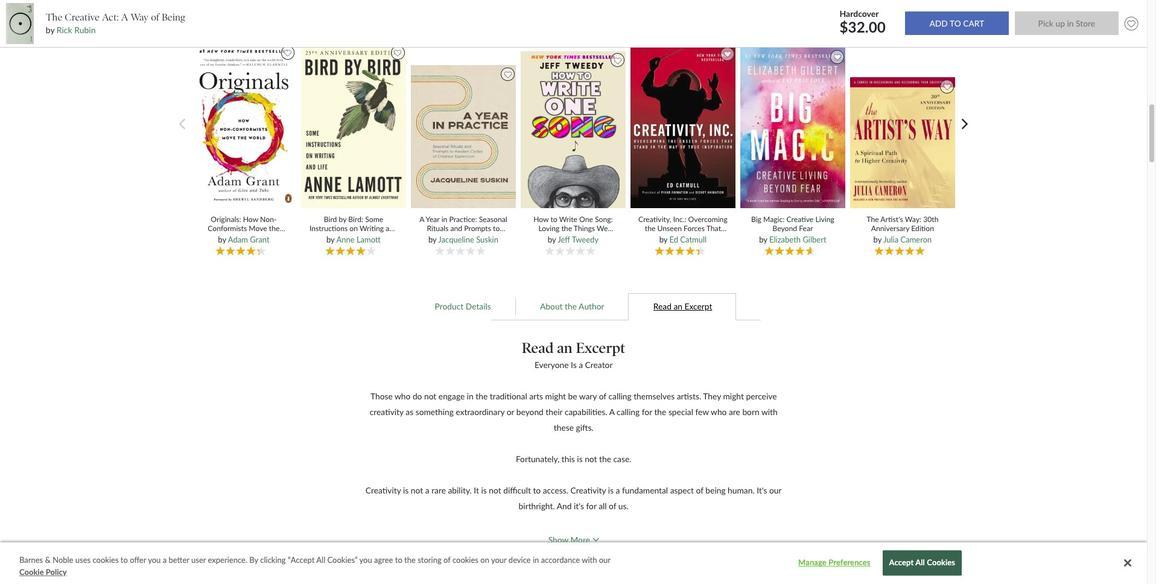 Task type: vqa. For each thing, say whether or not it's contained in the screenshot.
left Creativity
yes



Task type: describe. For each thing, give the bounding box(es) containing it.
not left difficult
[[489, 485, 501, 496]]

year
[[426, 215, 440, 224]]

show more
[[548, 535, 590, 545]]

prompts
[[464, 224, 491, 233]]

barnes & noble uses cookies to offer you a better user experience. by clicking "accept all cookies" you agree to the storing of cookies on your device in accordance with our cookie policy
[[19, 555, 611, 577]]

that
[[963, 388, 978, 398]]

bird:
[[348, 215, 363, 224]]

a right is
[[579, 360, 583, 370]]

arts
[[529, 391, 543, 402]]

create
[[806, 388, 829, 398]]

cookies
[[927, 558, 956, 568]]

privacy alert dialog
[[0, 543, 1147, 584]]

the inside "about the author" link
[[565, 301, 577, 312]]

not left the "rare"
[[411, 485, 423, 496]]

all inside barnes & noble uses cookies to offer you a better user experience. by clicking "accept all cookies" you agree to the storing of cookies on your device in accordance with our cookie policy
[[316, 555, 325, 565]]

accept
[[889, 558, 914, 568]]

it
[[1103, 435, 1108, 445]]

field
[[952, 498, 967, 508]]

undifferentiated
[[979, 498, 1038, 508]]

in inside the what you make doesn't have to be witnessed, recorded, sold, or encased in glass for it to be a work
[[1062, 435, 1069, 445]]

ability.
[[448, 485, 472, 496]]

it's
[[574, 501, 584, 511]]

preferences
[[829, 558, 871, 568]]

not inside those who do not engage in the traditional arts might be wary of calling themselves artists. they might perceive creativity as something extraordinary or beyond their capabilities. a calling for the special few who are born with these gifts.
[[424, 391, 437, 402]]

exclusively
[[905, 357, 944, 367]]

to create is to bring something into existence that wasn't there before. it could be a conversation, th
[[796, 388, 1157, 414]]

big magic: creative living beyond fear by elizabeth gilbert
[[751, 215, 835, 245]]

&
[[45, 555, 51, 565]]

fortunately,
[[516, 454, 560, 464]]

by jacqueline suskin
[[428, 235, 499, 245]]

bird by bird: some instructions on writing and life element
[[300, 43, 411, 258]]

for inside those who do not engage in the traditional arts might be wary of calling themselves artists. they might perceive creativity as something extraordinary or beyond their capabilities. a calling for the special few who are born with these gifts.
[[642, 407, 652, 417]]

tab list containing product details
[[167, 293, 980, 321]]

gifts.
[[576, 423, 594, 433]]

product details
[[435, 301, 491, 312]]

the up inspiration
[[672, 233, 682, 242]]

way inside the creative act: a way of being by rick rubin
[[131, 11, 149, 23]]

a up 'us.'
[[616, 485, 620, 496]]

wary
[[579, 391, 597, 402]]

by inside creativity, inc.: overcoming the unseen forces that stand in the way of true inspiration element
[[660, 235, 668, 245]]

to right the have
[[903, 435, 911, 445]]

before.
[[1027, 388, 1053, 398]]

back
[[571, 242, 586, 251]]

special
[[669, 407, 693, 417]]

artist's
[[881, 215, 904, 224]]

forces
[[684, 224, 705, 233]]

to right agree
[[395, 555, 402, 565]]

in inside in each moment, we are immersed in a field of undifferentiated matter from which our senses ga
[[936, 498, 943, 508]]

to left offer
[[121, 555, 128, 565]]

1 vertical spatial who
[[711, 407, 727, 417]]

2 cookies from the left
[[453, 555, 479, 565]]

$32.00
[[840, 18, 886, 35]]

tweedy
[[572, 235, 599, 245]]

the artist's way: 30th anniversary edition link
[[858, 215, 948, 233]]

ed
[[670, 235, 678, 245]]

catmull
[[680, 235, 707, 245]]

2 horizontal spatial how
[[567, 233, 582, 242]]

by inside big magic: creative living beyond fear by elizabeth gilbert
[[760, 235, 768, 245]]

1 horizontal spatial you
[[360, 555, 372, 565]]

with inside those who do not engage in the traditional arts might be wary of calling themselves artists. they might perceive creativity as something extraordinary or beyond their capabilities. a calling for the special few who are born with these gifts.
[[762, 407, 778, 417]]

about
[[540, 301, 563, 312]]

the creative act: a way of being by rick rubin
[[46, 11, 186, 35]]

big magic: creative living beyond fear element
[[739, 47, 850, 258]]

your
[[491, 555, 507, 565]]

one
[[579, 215, 593, 224]]

creator
[[585, 360, 613, 370]]

a year in practice: seasonal rituals and prompts to awaken cycles of creative expression image
[[409, 64, 518, 209]]

by inside the creative act: a way of being by rick rubin
[[46, 25, 54, 35]]

2 might from the left
[[723, 391, 744, 402]]

be inside those who do not engage in the traditional arts might be wary of calling themselves artists. they might perceive creativity as something extraordinary or beyond their capabilities. a calling for the special few who are born with these gifts.
[[568, 391, 577, 402]]

wasn't
[[980, 388, 1003, 398]]

0 vertical spatial who
[[395, 391, 411, 402]]

are inside those who do not engage in the traditional arts might be wary of calling themselves artists. they might perceive creativity as something extraordinary or beyond their capabilities. a calling for the special few who are born with these gifts.
[[729, 407, 741, 417]]

us.
[[619, 501, 629, 511]]

rituals
[[427, 224, 449, 233]]

the left case.
[[599, 454, 611, 464]]

the for creative
[[46, 11, 62, 23]]

each
[[818, 498, 836, 508]]

a inside those who do not engage in the traditional arts might be wary of calling themselves artists. they might perceive creativity as something extraordinary or beyond their capabilities. a calling for the special few who are born with these gifts.
[[609, 407, 615, 417]]

by inside the how to write one song: loving the things we create and how they love us back element
[[548, 235, 556, 245]]

by inside the "the artist's way: 30th anniversary edition by julia cameron"
[[874, 235, 882, 245]]

human.
[[728, 485, 755, 496]]

clicking
[[260, 555, 286, 565]]

of inside in each moment, we are immersed in a field of undifferentiated matter from which our senses ga
[[969, 498, 977, 508]]

it's
[[757, 485, 767, 496]]

the inside barnes & noble uses cookies to offer you a better user experience. by clicking "accept all cookies" you agree to the storing of cookies on your device in accordance with our cookie policy
[[404, 555, 416, 565]]

be inside to create is to bring something into existence that wasn't there before. it could be a conversation, th
[[1084, 388, 1093, 398]]

ba
[[1149, 357, 1157, 367]]

from
[[1066, 498, 1083, 508]]

the artist's way: 30th anniversary edition image
[[849, 77, 957, 209]]

fear
[[799, 224, 813, 233]]

a inside the what you make doesn't have to be witnessed, recorded, sold, or encased in glass for it to be a work
[[1131, 435, 1136, 445]]

read inside tab list
[[654, 301, 672, 312]]

1 horizontal spatial all
[[1036, 357, 1044, 367]]

by inside originals: how non-conformists move the world element
[[218, 235, 226, 245]]

a year in practice: seasonal rituals and prompts to awaken cycles of creative expression link
[[419, 215, 508, 251]]

rick
[[57, 25, 72, 35]]

hardcover
[[840, 8, 879, 18]]

there
[[1005, 388, 1025, 398]]

originals: how non-conformists move the world element
[[190, 43, 301, 258]]

how to write one song: loving the things we create and how they love us back element
[[519, 50, 631, 258]]

we inside read an excerpt tab panel
[[1022, 357, 1034, 367]]

read an excerpt link
[[629, 293, 737, 321]]

way inside creativity, inc.: overcoming the unseen forces that stand in the way of true inspiration
[[684, 233, 699, 242]]

practice:
[[449, 215, 477, 224]]

our inside creativity is not a rare ability. it is not difficult to access. creativity is a fundamental aspect of being human. it's our birthright. and it's for all of us.
[[770, 485, 782, 496]]

art.
[[1008, 357, 1020, 367]]

30th
[[924, 215, 939, 224]]

manage preferences button
[[797, 552, 872, 575]]

0 vertical spatial doesn't
[[876, 357, 903, 367]]

born
[[743, 407, 760, 417]]

by inside a year in practice: seasonal rituals and prompts to awaken cycles of creative expression element
[[428, 235, 437, 245]]

immersed
[[899, 498, 934, 508]]

of left "being"
[[696, 485, 704, 496]]

seasonal
[[479, 215, 507, 224]]

witnessed,
[[924, 435, 963, 445]]

originals: how non- conformists move the world link
[[199, 215, 289, 242]]

creativity for creativity doesn't exclusively relate to making art. we all engage in this act on a daily ba
[[839, 357, 874, 367]]

creativity is not a rare ability. it is not difficult to access. creativity is a fundamental aspect of being human. it's our birthright. and it's for all of us.
[[366, 485, 782, 511]]

to right it
[[1110, 435, 1118, 445]]

is right ability.
[[481, 485, 487, 496]]

a left the "rare"
[[425, 485, 430, 496]]

creativity, inc.: overcoming the unseen forces that stand in the way of true inspiration image
[[629, 44, 738, 209]]

a inside to create is to bring something into existence that wasn't there before. it could be a conversation, th
[[1095, 388, 1099, 398]]

elizabeth
[[770, 235, 801, 245]]

are inside in each moment, we are immersed in a field of undifferentiated matter from which our senses ga
[[885, 498, 896, 508]]

create
[[530, 233, 551, 242]]

a inside the creative act: a way of being by rick rubin
[[121, 11, 128, 23]]

the artist's way: 30th anniversary edition by julia cameron
[[867, 215, 939, 245]]

and inside bird by bird: some instructions on writing and life
[[386, 224, 398, 233]]

for inside creativity is not a rare ability. it is not difficult to access. creativity is a fundamental aspect of being human. it's our birthright. and it's for all of us.
[[586, 501, 597, 511]]

move
[[249, 224, 267, 233]]

in inside creativity, inc.: overcoming the unseen forces that stand in the way of true inspiration
[[664, 233, 670, 242]]

jacqueline suskin link
[[438, 235, 499, 245]]

engage inside those who do not engage in the traditional arts might be wary of calling themselves artists. they might perceive creativity as something extraordinary or beyond their capabilities. a calling for the special few who are born with these gifts.
[[439, 391, 465, 402]]

a year in practice: seasonal rituals and prompts to awaken cycles of creative expression element
[[409, 64, 521, 258]]

to inside creativity is not a rare ability. it is not difficult to access. creativity is a fundamental aspect of being human. it's our birthright. and it's for all of us.
[[533, 485, 541, 496]]

themselves
[[634, 391, 675, 402]]

those who do not engage in the traditional arts might be wary of calling themselves artists. they might perceive creativity as something extraordinary or beyond their capabilities. a calling for the special few who are born with these gifts.
[[370, 391, 778, 433]]

of left 'us.'
[[609, 501, 616, 511]]

that
[[707, 224, 721, 233]]

be right it
[[1120, 435, 1129, 445]]

0 horizontal spatial you
[[148, 555, 161, 565]]

not left case.
[[585, 454, 597, 464]]

jeff tweedy link
[[558, 235, 599, 245]]

act:
[[102, 11, 119, 23]]

our inside barnes & noble uses cookies to offer you a better user experience. by clicking "accept all cookies" you agree to the storing of cookies on your device in accordance with our cookie policy
[[599, 555, 611, 565]]

storing
[[418, 555, 442, 565]]

be right the have
[[913, 435, 922, 445]]

1 horizontal spatial this
[[1084, 357, 1097, 367]]

the up stand
[[645, 224, 656, 233]]

1 vertical spatial this
[[562, 454, 575, 464]]

cameron
[[901, 235, 932, 245]]

us
[[560, 242, 569, 251]]

in
[[809, 498, 816, 508]]

magic:
[[764, 215, 785, 224]]

creative inside big magic: creative living beyond fear by elizabeth gilbert
[[787, 215, 814, 224]]

creative inside a year in practice: seasonal rituals and prompts to awaken cycles of creative expression
[[479, 233, 506, 242]]

it inside creativity is not a rare ability. it is not difficult to access. creativity is a fundamental aspect of being human. it's our birthright. and it's for all of us.
[[474, 485, 479, 496]]

creativity for creativity is not a rare ability. it is not difficult to access. creativity is a fundamental aspect of being human. it's our birthright. and it's for all of us.
[[366, 485, 401, 496]]

of inside creativity, inc.: overcoming the unseen forces that stand in the way of true inspiration
[[700, 233, 707, 242]]

by jeff tweedy
[[548, 235, 599, 245]]

creativity, inc.: overcoming the unseen forces that stand in the way of true inspiration link
[[639, 215, 728, 251]]

the up extraordinary
[[476, 391, 488, 402]]

0 vertical spatial engage
[[1047, 357, 1073, 367]]

read inside tab panel
[[522, 339, 554, 357]]



Task type: locate. For each thing, give the bounding box(es) containing it.
of right field
[[969, 498, 977, 508]]

is
[[831, 388, 837, 398], [577, 454, 583, 464], [403, 485, 409, 496], [481, 485, 487, 496], [608, 485, 614, 496]]

2 vertical spatial our
[[599, 555, 611, 565]]

2 horizontal spatial our
[[1109, 498, 1122, 508]]

how inside originals: how non- conformists move the world
[[243, 215, 258, 224]]

something left into on the bottom right
[[870, 388, 908, 398]]

overcoming
[[688, 215, 728, 224]]

1 vertical spatial way
[[684, 233, 699, 242]]

all
[[1036, 357, 1044, 367], [599, 501, 607, 511]]

engage up extraordinary
[[439, 391, 465, 402]]

creativity up it's
[[571, 485, 606, 496]]

details
[[466, 301, 491, 312]]

for down themselves
[[642, 407, 652, 417]]

beyond
[[517, 407, 544, 417]]

you left 'make'
[[818, 435, 831, 445]]

1 horizontal spatial read
[[654, 301, 672, 312]]

1 horizontal spatial they
[[703, 391, 721, 402]]

or down the traditional on the left
[[507, 407, 514, 417]]

by down conformists
[[218, 235, 226, 245]]

0 horizontal spatial are
[[729, 407, 741, 417]]

and up cycles
[[451, 224, 462, 233]]

we down song:
[[597, 224, 608, 233]]

are right we
[[885, 498, 896, 508]]

and up us
[[553, 233, 565, 242]]

julia
[[884, 235, 899, 245]]

the down themselves
[[655, 407, 667, 417]]

0 vertical spatial it
[[1055, 388, 1060, 398]]

manage
[[799, 558, 827, 568]]

1 vertical spatial for
[[1091, 435, 1101, 445]]

a inside a year in practice: seasonal rituals and prompts to awaken cycles of creative expression
[[420, 215, 424, 224]]

1 horizontal spatial engage
[[1047, 357, 1073, 367]]

a left the work
[[1131, 435, 1136, 445]]

on inside read an excerpt tab panel
[[1112, 357, 1122, 367]]

the left "artist's"
[[867, 215, 879, 224]]

0 vertical spatial or
[[507, 407, 514, 417]]

0 horizontal spatial something
[[416, 407, 454, 417]]

everyone
[[535, 360, 569, 370]]

1 horizontal spatial and
[[451, 224, 462, 233]]

1 vertical spatial creative
[[787, 215, 814, 224]]

bird
[[324, 215, 337, 224]]

to
[[551, 215, 558, 224], [493, 224, 500, 233], [969, 357, 977, 367], [839, 388, 847, 398], [903, 435, 911, 445], [1110, 435, 1118, 445], [533, 485, 541, 496], [121, 555, 128, 565], [395, 555, 402, 565]]

a right could
[[1095, 388, 1099, 398]]

by right bird
[[339, 215, 347, 224]]

glass
[[1071, 435, 1089, 445]]

way:
[[905, 215, 922, 224]]

non-
[[260, 215, 277, 224]]

something inside those who do not engage in the traditional arts might be wary of calling themselves artists. they might perceive creativity as something extraordinary or beyond their capabilities. a calling for the special few who are born with these gifts.
[[416, 407, 454, 417]]

to inside a year in practice: seasonal rituals and prompts to awaken cycles of creative expression
[[493, 224, 500, 233]]

1 horizontal spatial how
[[534, 215, 549, 224]]

a inside barnes & noble uses cookies to offer you a better user experience. by clicking "accept all cookies" you agree to the storing of cookies on your device in accordance with our cookie policy
[[163, 555, 167, 565]]

the right the about
[[565, 301, 577, 312]]

0 vertical spatial all
[[1036, 357, 1044, 367]]

and
[[557, 501, 572, 511]]

or inside the what you make doesn't have to be witnessed, recorded, sold, or encased in glass for it to be a work
[[1021, 435, 1028, 445]]

in left field
[[936, 498, 943, 508]]

you right offer
[[148, 555, 161, 565]]

how up back
[[567, 233, 582, 242]]

0 horizontal spatial read
[[522, 339, 554, 357]]

creative up rubin
[[65, 11, 100, 23]]

of inside a year in practice: seasonal rituals and prompts to awaken cycles of creative expression
[[471, 233, 478, 242]]

1 vertical spatial calling
[[617, 407, 640, 417]]

1 vertical spatial all
[[599, 501, 607, 511]]

grant
[[250, 235, 270, 245]]

for left it
[[1091, 435, 1101, 445]]

0 horizontal spatial excerpt
[[576, 339, 626, 357]]

0 vertical spatial on
[[350, 224, 358, 233]]

2 vertical spatial for
[[586, 501, 597, 511]]

encased
[[1030, 435, 1060, 445]]

inspiration
[[666, 242, 700, 251]]

true
[[709, 233, 723, 242]]

1 vertical spatial it
[[474, 485, 479, 496]]

it right ability.
[[474, 485, 479, 496]]

elizabeth gilbert link
[[770, 235, 827, 245]]

bird by bird: some instructions on writing and life image
[[300, 43, 408, 209]]

1 vertical spatial we
[[1022, 357, 1034, 367]]

1 horizontal spatial our
[[770, 485, 782, 496]]

cookies"
[[327, 555, 358, 565]]

how
[[243, 215, 258, 224], [534, 215, 549, 224], [567, 233, 582, 242]]

of right the storing
[[444, 555, 451, 565]]

an inside tab list
[[674, 301, 683, 312]]

edition
[[912, 224, 934, 233]]

the inside the "the artist's way: 30th anniversary edition by julia cameron"
[[867, 215, 879, 224]]

on left your
[[481, 555, 489, 565]]

1 horizontal spatial we
[[1022, 357, 1034, 367]]

add to wishlist image
[[1122, 14, 1142, 33]]

read an excerpt
[[654, 301, 713, 312], [522, 339, 626, 357]]

excerpt inside tab panel
[[576, 339, 626, 357]]

might up born
[[723, 391, 744, 402]]

1 horizontal spatial are
[[885, 498, 896, 508]]

anne
[[336, 235, 355, 245]]

the inside the creative act: a way of being by rick rubin
[[46, 11, 62, 23]]

1 horizontal spatial excerpt
[[685, 301, 713, 312]]

0 vertical spatial something
[[870, 388, 908, 398]]

calling down themselves
[[617, 407, 640, 417]]

senses
[[1124, 498, 1148, 508]]

is inside to create is to bring something into existence that wasn't there before. it could be a conversation, th
[[831, 388, 837, 398]]

0 vertical spatial for
[[642, 407, 652, 417]]

daily
[[1130, 357, 1147, 367]]

0 horizontal spatial all
[[599, 501, 607, 511]]

an inside tab panel
[[557, 339, 573, 357]]

big
[[751, 215, 762, 224]]

relate
[[947, 357, 967, 367]]

2 vertical spatial on
[[481, 555, 489, 565]]

creativity up bring
[[839, 357, 874, 367]]

1 vertical spatial are
[[885, 498, 896, 508]]

1 horizontal spatial for
[[642, 407, 652, 417]]

1 vertical spatial an
[[557, 339, 573, 357]]

1 might from the left
[[545, 391, 566, 402]]

accordance
[[541, 555, 580, 565]]

2 horizontal spatial a
[[609, 407, 615, 417]]

we inside the how to write one song: loving the things we create and how they love us back
[[597, 224, 608, 233]]

2 vertical spatial creative
[[479, 233, 506, 242]]

they inside the how to write one song: loving the things we create and how they love us back
[[584, 233, 600, 242]]

1 horizontal spatial on
[[481, 555, 489, 565]]

1 horizontal spatial the
[[867, 215, 879, 224]]

0 vertical spatial the
[[46, 11, 62, 23]]

creativity
[[370, 407, 404, 417]]

by left julia on the right of the page
[[874, 235, 882, 245]]

tab list
[[167, 293, 980, 321]]

being
[[706, 485, 726, 496]]

with
[[762, 407, 778, 417], [582, 555, 597, 565]]

in down unseen
[[664, 233, 670, 242]]

to
[[796, 388, 804, 398]]

show
[[548, 535, 569, 545]]

2 horizontal spatial you
[[818, 435, 831, 445]]

a right capabilities.
[[609, 407, 615, 417]]

1 vertical spatial read an excerpt
[[522, 339, 626, 357]]

be right could
[[1084, 388, 1093, 398]]

this
[[1084, 357, 1097, 367], [562, 454, 575, 464]]

for
[[642, 407, 652, 417], [1091, 435, 1101, 445], [586, 501, 597, 511]]

manage preferences
[[799, 558, 871, 568]]

it inside to create is to bring something into existence that wasn't there before. it could be a conversation, th
[[1055, 388, 1060, 398]]

is down case.
[[608, 485, 614, 496]]

originals: how non-conformists move the world image
[[190, 43, 298, 209]]

by anne lamott
[[327, 235, 381, 245]]

2 horizontal spatial on
[[1112, 357, 1122, 367]]

1 vertical spatial excerpt
[[576, 339, 626, 357]]

our right it's at the right of page
[[770, 485, 782, 496]]

something inside to create is to bring something into existence that wasn't there before. it could be a conversation, th
[[870, 388, 908, 398]]

beyond
[[773, 224, 797, 233]]

a left year
[[420, 215, 424, 224]]

agree
[[374, 555, 393, 565]]

0 horizontal spatial an
[[557, 339, 573, 357]]

1 vertical spatial on
[[1112, 357, 1122, 367]]

1 horizontal spatial might
[[723, 391, 744, 402]]

tab panel
[[0, 321, 363, 575]]

0 horizontal spatial on
[[350, 224, 358, 233]]

a right act:
[[121, 11, 128, 23]]

world
[[234, 233, 254, 242]]

on up life
[[350, 224, 358, 233]]

our right 'which'
[[1109, 498, 1122, 508]]

1 vertical spatial engage
[[439, 391, 465, 402]]

0 horizontal spatial creative
[[65, 11, 100, 23]]

1 horizontal spatial or
[[1021, 435, 1028, 445]]

love
[[602, 233, 617, 242]]

on inside bird by bird: some instructions on writing and life
[[350, 224, 358, 233]]

work
[[1138, 435, 1156, 445]]

the down "non-"
[[269, 224, 280, 233]]

creative inside the creative act: a way of being by rick rubin
[[65, 11, 100, 23]]

0 horizontal spatial they
[[584, 233, 600, 242]]

who right few
[[711, 407, 727, 417]]

doesn't inside the what you make doesn't have to be witnessed, recorded, sold, or encased in glass for it to be a work
[[855, 435, 882, 445]]

read an excerpt down inspiration
[[654, 301, 713, 312]]

1 cookies from the left
[[93, 555, 119, 565]]

the inside originals: how non- conformists move the world
[[269, 224, 280, 233]]

all right accept
[[916, 558, 925, 568]]

and inside a year in practice: seasonal rituals and prompts to awaken cycles of creative expression
[[451, 224, 462, 233]]

the inside the how to write one song: loving the things we create and how they love us back
[[562, 224, 572, 233]]

all right the '"accept'
[[316, 555, 325, 565]]

1 horizontal spatial something
[[870, 388, 908, 398]]

a
[[121, 11, 128, 23], [420, 215, 424, 224], [609, 407, 615, 417]]

creativity left the "rare"
[[366, 485, 401, 496]]

by adam grant
[[218, 235, 270, 245]]

or
[[507, 407, 514, 417], [1021, 435, 1028, 445]]

in inside barnes & noble uses cookies to offer you a better user experience. by clicking "accept all cookies" you agree to the storing of cookies on your device in accordance with our cookie policy
[[533, 555, 539, 565]]

big magic: creative living beyond fear image
[[739, 47, 847, 209]]

cycles
[[448, 233, 469, 242]]

0 horizontal spatial or
[[507, 407, 514, 417]]

anne lamott link
[[336, 235, 381, 245]]

calling right wary
[[609, 391, 632, 402]]

the down write
[[562, 224, 572, 233]]

our inside in each moment, we are immersed in a field of undifferentiated matter from which our senses ga
[[1109, 498, 1122, 508]]

the for artist's
[[867, 215, 879, 224]]

0 horizontal spatial engage
[[439, 391, 465, 402]]

creative up fear
[[787, 215, 814, 224]]

0 vertical spatial way
[[131, 11, 149, 23]]

by down loving
[[548, 235, 556, 245]]

or right sold, at the bottom of the page
[[1021, 435, 1028, 445]]

with down perceive
[[762, 407, 778, 417]]

for inside the what you make doesn't have to be witnessed, recorded, sold, or encased in glass for it to be a work
[[1091, 435, 1101, 445]]

is left the "rare"
[[403, 485, 409, 496]]

in up extraordinary
[[467, 391, 474, 402]]

1 vertical spatial or
[[1021, 435, 1028, 445]]

0 vertical spatial we
[[597, 224, 608, 233]]

making
[[979, 357, 1005, 367]]

matter
[[1040, 498, 1064, 508]]

in right device
[[533, 555, 539, 565]]

is down gifts.
[[577, 454, 583, 464]]

1 horizontal spatial with
[[762, 407, 778, 417]]

and right writing
[[386, 224, 398, 233]]

difficult
[[504, 485, 531, 496]]

2 horizontal spatial and
[[553, 233, 565, 242]]

0 horizontal spatial this
[[562, 454, 575, 464]]

0 horizontal spatial all
[[316, 555, 325, 565]]

read an excerpt up the everyone is a creator
[[522, 339, 626, 357]]

all left 'us.'
[[599, 501, 607, 511]]

1 horizontal spatial it
[[1055, 388, 1060, 398]]

cookies right 'uses'
[[93, 555, 119, 565]]

creativity, inc.: overcoming the unseen forces that stand in the way of true inspiration element
[[629, 44, 741, 258]]

by left ed at the right of page
[[660, 235, 668, 245]]

0 horizontal spatial it
[[474, 485, 479, 496]]

artists.
[[677, 391, 702, 402]]

of left 'true' in the right top of the page
[[700, 233, 707, 242]]

the left the storing
[[404, 555, 416, 565]]

0 horizontal spatial read an excerpt
[[522, 339, 626, 357]]

in up the rituals
[[442, 215, 448, 224]]

1 horizontal spatial creative
[[479, 233, 506, 242]]

as
[[406, 407, 414, 417]]

things
[[574, 224, 595, 233]]

2 horizontal spatial creativity
[[839, 357, 874, 367]]

existence
[[926, 388, 961, 398]]

0 horizontal spatial and
[[386, 224, 398, 233]]

experience.
[[208, 555, 247, 565]]

1 vertical spatial our
[[1109, 498, 1122, 508]]

ga
[[1150, 498, 1157, 508]]

how to write one song: loving the things we create and how they love us back image
[[519, 50, 628, 209]]

1 horizontal spatial an
[[674, 301, 683, 312]]

0 vertical spatial excerpt
[[685, 301, 713, 312]]

of right wary
[[599, 391, 607, 402]]

they inside those who do not engage in the traditional arts might be wary of calling themselves artists. they might perceive creativity as something extraordinary or beyond their capabilities. a calling for the special few who are born with these gifts.
[[703, 391, 721, 402]]

more
[[571, 535, 590, 545]]

1 horizontal spatial who
[[711, 407, 727, 417]]

to inside the how to write one song: loving the things we create and how they love us back
[[551, 215, 558, 224]]

creative down "prompts"
[[479, 233, 506, 242]]

be
[[1084, 388, 1093, 398], [568, 391, 577, 402], [913, 435, 922, 445], [1120, 435, 1129, 445]]

the artist's way: 30th anniversary edition element
[[849, 77, 960, 258]]

about the author
[[540, 301, 605, 312]]

1 vertical spatial the
[[867, 215, 879, 224]]

all inside button
[[916, 558, 925, 568]]

a left daily
[[1124, 357, 1128, 367]]

None submit
[[905, 12, 1009, 35], [1015, 12, 1119, 35], [905, 12, 1009, 35], [1015, 12, 1119, 35]]

of down "prompts"
[[471, 233, 478, 242]]

the creative act: a way of being image
[[6, 3, 34, 44]]

all
[[316, 555, 325, 565], [916, 558, 925, 568]]

to inside to create is to bring something into existence that wasn't there before. it could be a conversation, th
[[839, 388, 847, 398]]

a left field
[[945, 498, 949, 508]]

of inside barnes & noble uses cookies to offer you a better user experience. by clicking "accept all cookies" you agree to the storing of cookies on your device in accordance with our cookie policy
[[444, 555, 451, 565]]

not right do
[[424, 391, 437, 402]]

1 vertical spatial doesn't
[[855, 435, 882, 445]]

0 vertical spatial read an excerpt
[[654, 301, 713, 312]]

you inside the what you make doesn't have to be witnessed, recorded, sold, or encased in glass for it to be a work
[[818, 435, 831, 445]]

in inside those who do not engage in the traditional arts might be wary of calling themselves artists. they might perceive creativity as something extraordinary or beyond their capabilities. a calling for the special few who are born with these gifts.
[[467, 391, 474, 402]]

cookies left your
[[453, 555, 479, 565]]

creativity
[[839, 357, 874, 367], [366, 485, 401, 496], [571, 485, 606, 496]]

0 vertical spatial are
[[729, 407, 741, 417]]

of inside those who do not engage in the traditional arts might be wary of calling themselves artists. they might perceive creativity as something extraordinary or beyond their capabilities. a calling for the special few who are born with these gifts.
[[599, 391, 607, 402]]

1 vertical spatial they
[[703, 391, 721, 402]]

creativity doesn't exclusively relate to making art. we all engage in this act on a daily ba
[[839, 357, 1157, 367]]

are left born
[[729, 407, 741, 417]]

for right it's
[[586, 501, 597, 511]]

accept all cookies button
[[883, 551, 962, 576]]

we right "art."
[[1022, 357, 1034, 367]]

better
[[169, 555, 189, 565]]

1 vertical spatial something
[[416, 407, 454, 417]]

0 vertical spatial creative
[[65, 11, 100, 23]]

2 vertical spatial a
[[609, 407, 615, 417]]

read an excerpt inside tab list
[[654, 301, 713, 312]]

accept all cookies
[[889, 558, 956, 568]]

of inside the creative act: a way of being by rick rubin
[[151, 11, 159, 23]]

in left act
[[1075, 357, 1082, 367]]

1 vertical spatial read
[[522, 339, 554, 357]]

barnes
[[19, 555, 43, 565]]

1 vertical spatial a
[[420, 215, 424, 224]]

you left agree
[[360, 555, 372, 565]]

1 horizontal spatial cookies
[[453, 555, 479, 565]]

read an excerpt tab panel
[[363, 321, 1157, 572]]

or inside those who do not engage in the traditional arts might be wary of calling themselves artists. they might perceive creativity as something extraordinary or beyond their capabilities. a calling for the special few who are born with these gifts.
[[507, 407, 514, 417]]

an up the everyone is a creator
[[557, 339, 573, 357]]

the up rick
[[46, 11, 62, 23]]

moment,
[[838, 498, 870, 508]]

section
[[171, 5, 976, 19]]

by down the "big"
[[760, 235, 768, 245]]

aspect
[[670, 485, 694, 496]]

is right create
[[831, 388, 837, 398]]

2 horizontal spatial for
[[1091, 435, 1101, 445]]

to left bring
[[839, 388, 847, 398]]

hardcover $32.00
[[840, 8, 890, 35]]

suskin
[[476, 235, 499, 245]]

0 horizontal spatial how
[[243, 215, 258, 224]]

ed catmull link
[[670, 235, 707, 245]]

about the author link
[[516, 293, 629, 321]]

1 horizontal spatial read an excerpt
[[654, 301, 713, 312]]

an down inspiration
[[674, 301, 683, 312]]

a inside in each moment, we are immersed in a field of undifferentiated matter from which our senses ga
[[945, 498, 949, 508]]

by inside bird by bird: some instructions on writing and life
[[339, 215, 347, 224]]

0 horizontal spatial creativity
[[366, 485, 401, 496]]

"accept
[[288, 555, 315, 565]]

read an excerpt inside tab panel
[[522, 339, 626, 357]]

our right accordance
[[599, 555, 611, 565]]

by down the instructions
[[327, 235, 335, 245]]

read
[[654, 301, 672, 312], [522, 339, 554, 357]]

they up few
[[703, 391, 721, 402]]

of left being
[[151, 11, 159, 23]]

0 vertical spatial calling
[[609, 391, 632, 402]]

an
[[674, 301, 683, 312], [557, 339, 573, 357]]

0 horizontal spatial way
[[131, 11, 149, 23]]

to right relate
[[969, 357, 977, 367]]

something down do
[[416, 407, 454, 417]]

awaken
[[421, 233, 446, 242]]

calling
[[609, 391, 632, 402], [617, 407, 640, 417]]

0 horizontal spatial a
[[121, 11, 128, 23]]

with inside barnes & noble uses cookies to offer you a better user experience. by clicking "accept all cookies" you agree to the storing of cookies on your device in accordance with our cookie policy
[[582, 555, 597, 565]]

cookies
[[93, 555, 119, 565], [453, 555, 479, 565]]

0 horizontal spatial our
[[599, 555, 611, 565]]

jacqueline
[[438, 235, 474, 245]]

bird by bird: some instructions on writing and life
[[310, 215, 398, 242]]

originals:
[[211, 215, 241, 224]]

excerpt inside tab list
[[685, 301, 713, 312]]

1 vertical spatial with
[[582, 555, 597, 565]]

fortunately, this is not the case.
[[516, 454, 632, 464]]

0 vertical spatial they
[[584, 233, 600, 242]]

in inside a year in practice: seasonal rituals and prompts to awaken cycles of creative expression
[[442, 215, 448, 224]]

on inside barnes & noble uses cookies to offer you a better user experience. by clicking "accept all cookies" you agree to the storing of cookies on your device in accordance with our cookie policy
[[481, 555, 489, 565]]

in left glass
[[1062, 435, 1069, 445]]

0 vertical spatial read
[[654, 301, 672, 312]]

and inside the how to write one song: loving the things we create and how they love us back
[[553, 233, 565, 242]]

all inside creativity is not a rare ability. it is not difficult to access. creativity is a fundamental aspect of being human. it's our birthright. and it's for all of us.
[[599, 501, 607, 511]]

recorded,
[[965, 435, 999, 445]]

0 horizontal spatial might
[[545, 391, 566, 402]]

1 horizontal spatial creativity
[[571, 485, 606, 496]]

have
[[884, 435, 901, 445]]



